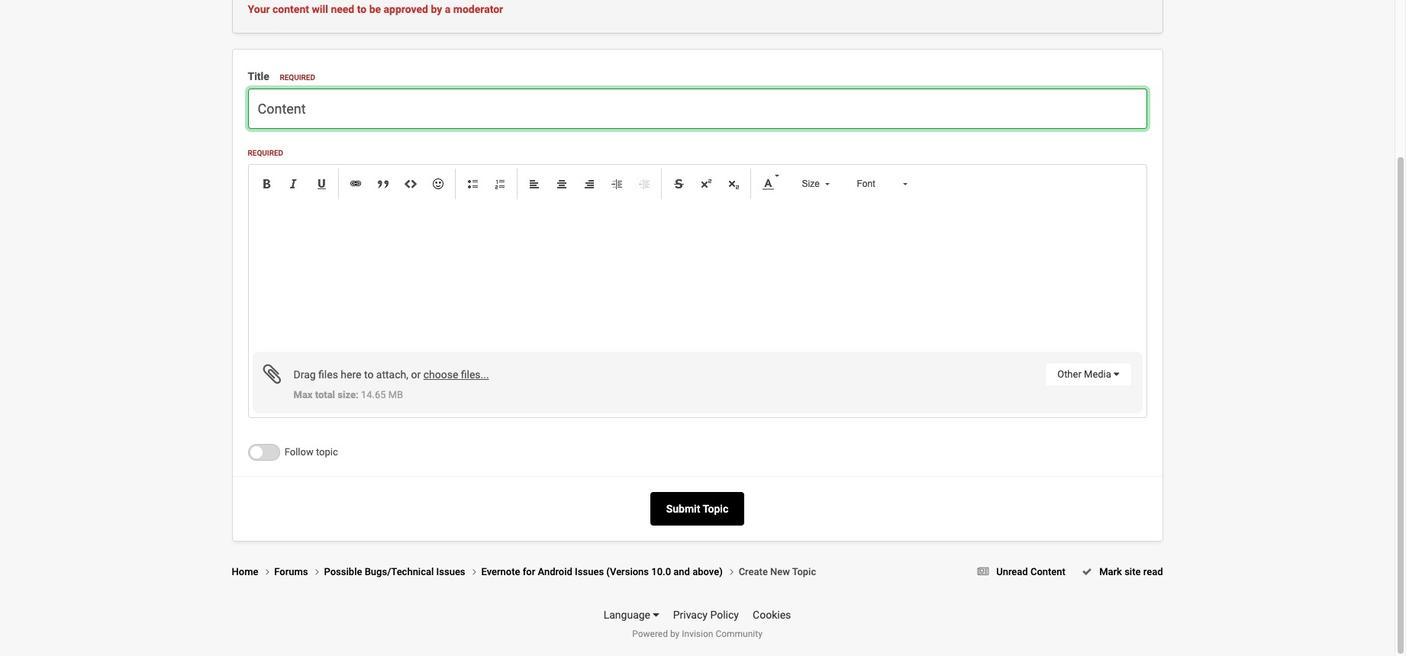 Task type: describe. For each thing, give the bounding box(es) containing it.
required element
[[248, 141, 1147, 418]]

language
[[604, 610, 653, 622]]

submit topic
[[666, 503, 729, 515]]

new
[[770, 567, 790, 578]]

toolbar inside required "element"
[[252, 169, 920, 199]]

font
[[857, 179, 875, 189]]

mark site read link
[[1077, 567, 1163, 578]]

follow
[[285, 447, 314, 458]]

your content will need to be approved by a moderator
[[248, 3, 503, 15]]

other media button
[[1045, 363, 1132, 387]]

align right image
[[583, 178, 595, 190]]

check image
[[1082, 567, 1092, 577]]

emoji image
[[432, 178, 444, 190]]

read
[[1144, 567, 1163, 578]]

and
[[674, 567, 690, 578]]

(versions
[[606, 567, 649, 578]]

angle right image for possible bugs/technical issues
[[473, 567, 476, 577]]

issues inside "link"
[[575, 567, 604, 578]]

cookies link
[[753, 610, 791, 622]]

cookies
[[753, 610, 791, 622]]

paperclip image
[[263, 363, 281, 386]]

files
[[318, 369, 338, 381]]

Enter your text; hold cmd and right click for more options text field
[[252, 199, 1143, 352]]

superscript image
[[700, 178, 712, 190]]

subscript image
[[727, 178, 739, 190]]

newspaper o image
[[978, 567, 989, 577]]

will
[[312, 3, 328, 15]]

issues inside "link"
[[436, 567, 465, 578]]

be
[[369, 3, 381, 15]]

mb
[[388, 389, 403, 401]]

other media
[[1058, 369, 1114, 380]]

your
[[248, 3, 270, 15]]

size:
[[338, 389, 359, 401]]

0 vertical spatial to
[[357, 3, 367, 15]]

caret down image for other media
[[1114, 370, 1120, 380]]

required inside "element"
[[248, 149, 283, 157]]

caret down image for language
[[653, 610, 659, 621]]

angle right image for forums
[[316, 567, 319, 577]]

drag files here to attach, or choose files...
[[294, 369, 489, 381]]

community
[[716, 629, 763, 640]]

angle right image for evernote for android issues (versions 10.0 and above)
[[730, 567, 734, 577]]

possible bugs/technical issues link
[[324, 565, 481, 580]]

media
[[1084, 369, 1112, 380]]

site
[[1125, 567, 1141, 578]]

quote image
[[377, 178, 389, 190]]

privacy policy
[[673, 610, 739, 622]]

font button
[[846, 169, 916, 199]]

0 horizontal spatial by
[[431, 3, 442, 15]]

code image
[[404, 178, 417, 190]]

underline (⌘+u) image
[[315, 178, 327, 190]]



Task type: vqa. For each thing, say whether or not it's contained in the screenshot.
Unread
yes



Task type: locate. For each thing, give the bounding box(es) containing it.
home
[[232, 567, 261, 578]]

issues right android
[[575, 567, 604, 578]]

files...
[[461, 369, 489, 381]]

content
[[1031, 567, 1066, 578]]

angle right image left create
[[730, 567, 734, 577]]

home link
[[232, 565, 274, 580]]

invision
[[682, 629, 713, 640]]

topic right new
[[792, 567, 816, 578]]

0 vertical spatial required
[[280, 73, 315, 82]]

choose
[[423, 369, 458, 381]]

angle right image inside possible bugs/technical issues "link"
[[473, 567, 476, 577]]

1 issues from the left
[[436, 567, 465, 578]]

to
[[357, 3, 367, 15], [364, 369, 374, 381]]

powered by invision community
[[632, 629, 763, 640]]

powered
[[632, 629, 668, 640]]

1 horizontal spatial issues
[[575, 567, 604, 578]]

3 angle right image from the left
[[473, 567, 476, 577]]

topic
[[316, 447, 338, 458]]

forums
[[274, 567, 311, 578]]

approved
[[384, 3, 428, 15]]

link image
[[349, 178, 362, 190]]

angle right image for home
[[266, 567, 269, 577]]

4 angle right image from the left
[[730, 567, 734, 577]]

caret down image right media
[[1114, 370, 1120, 380]]

caret down image inside language link
[[653, 610, 659, 621]]

by
[[431, 3, 442, 15], [670, 629, 680, 640]]

decrease indent image
[[638, 178, 650, 190]]

android
[[538, 567, 573, 578]]

submit
[[666, 503, 700, 515]]

required
[[280, 73, 315, 82], [248, 149, 283, 157]]

1 horizontal spatial caret down image
[[1114, 370, 1120, 380]]

angle right image inside evernote for android issues (versions 10.0 and above) "link"
[[730, 567, 734, 577]]

unread content
[[997, 567, 1066, 578]]

topic
[[703, 503, 729, 515], [792, 567, 816, 578]]

angle right image right home
[[266, 567, 269, 577]]

size button
[[791, 169, 838, 199]]

evernote for android issues (versions 10.0 and above)
[[481, 567, 725, 578]]

powered by invision community link
[[632, 629, 763, 640]]

0 vertical spatial by
[[431, 3, 442, 15]]

caret down image inside other media button
[[1114, 370, 1120, 380]]

mark
[[1100, 567, 1122, 578]]

2 angle right image from the left
[[316, 567, 319, 577]]

drag
[[294, 369, 316, 381]]

None text field
[[248, 89, 1147, 129]]

by left invision
[[670, 629, 680, 640]]

0 vertical spatial caret down image
[[1114, 370, 1120, 380]]

to inside required "element"
[[364, 369, 374, 381]]

strikethrough image
[[672, 178, 684, 190]]

above)
[[693, 567, 723, 578]]

privacy policy link
[[673, 610, 739, 622]]

caret down image
[[1114, 370, 1120, 380], [653, 610, 659, 621]]

choose files... link
[[423, 369, 489, 381]]

to left 'be'
[[357, 3, 367, 15]]

1 angle right image from the left
[[266, 567, 269, 577]]

mark site read
[[1097, 567, 1163, 578]]

unread content link
[[973, 567, 1066, 578]]

increase indent image
[[610, 178, 623, 190]]

need
[[331, 3, 354, 15]]

topic inside button
[[703, 503, 729, 515]]

unread
[[997, 567, 1028, 578]]

required up bold (⌘+b) icon
[[248, 149, 283, 157]]

1 horizontal spatial topic
[[792, 567, 816, 578]]

evernote for android issues (versions 10.0 and above) link
[[481, 565, 739, 580]]

required right title
[[280, 73, 315, 82]]

follow topic
[[285, 447, 338, 458]]

or
[[411, 369, 421, 381]]

here
[[341, 369, 362, 381]]

by left a
[[431, 3, 442, 15]]

issues left evernote
[[436, 567, 465, 578]]

align left image
[[528, 178, 540, 190]]

angle right image
[[266, 567, 269, 577], [316, 567, 319, 577], [473, 567, 476, 577], [730, 567, 734, 577]]

10.0
[[651, 567, 671, 578]]

1 vertical spatial by
[[670, 629, 680, 640]]

evernote
[[481, 567, 520, 578]]

language link
[[604, 610, 659, 622]]

insert/remove bulleted list image
[[466, 178, 478, 190]]

angle right image right forums
[[316, 567, 319, 577]]

toolbar containing size
[[252, 169, 920, 199]]

0 vertical spatial topic
[[703, 503, 729, 515]]

toolbar
[[252, 169, 920, 199]]

moderator
[[453, 3, 503, 15]]

title
[[248, 70, 269, 83]]

1 vertical spatial topic
[[792, 567, 816, 578]]

create
[[739, 567, 768, 578]]

total
[[315, 389, 335, 401]]

max total size: 14.65 mb
[[294, 389, 403, 401]]

possible
[[324, 567, 362, 578]]

2 issues from the left
[[575, 567, 604, 578]]

angle right image inside forums 'link'
[[316, 567, 319, 577]]

possible bugs/technical issues
[[324, 567, 468, 578]]

insert/remove numbered list image
[[494, 178, 506, 190]]

other
[[1058, 369, 1082, 380]]

1 vertical spatial caret down image
[[653, 610, 659, 621]]

submit topic button
[[650, 493, 745, 526]]

0 horizontal spatial topic
[[703, 503, 729, 515]]

1 vertical spatial required
[[248, 149, 283, 157]]

switch
[[248, 444, 280, 461]]

policy
[[710, 610, 739, 622]]

issues
[[436, 567, 465, 578], [575, 567, 604, 578]]

1 vertical spatial to
[[364, 369, 374, 381]]

content
[[273, 3, 309, 15]]

14.65
[[361, 389, 386, 401]]

topic right submit
[[703, 503, 729, 515]]

0 horizontal spatial caret down image
[[653, 610, 659, 621]]

center image
[[555, 178, 568, 190]]

0 horizontal spatial issues
[[436, 567, 465, 578]]

bold (⌘+b) image
[[260, 178, 272, 190]]

angle right image left evernote
[[473, 567, 476, 577]]

to right here
[[364, 369, 374, 381]]

caret down image up powered
[[653, 610, 659, 621]]

max
[[294, 389, 313, 401]]

for
[[523, 567, 535, 578]]

size
[[802, 179, 820, 189]]

italic (⌘+i) image
[[287, 178, 300, 190]]

bugs/technical
[[365, 567, 434, 578]]

attach,
[[376, 369, 408, 381]]

1 horizontal spatial by
[[670, 629, 680, 640]]

angle right image inside home link
[[266, 567, 269, 577]]

privacy
[[673, 610, 708, 622]]

a
[[445, 3, 451, 15]]

forums link
[[274, 565, 324, 580]]

create new topic
[[739, 567, 816, 578]]



